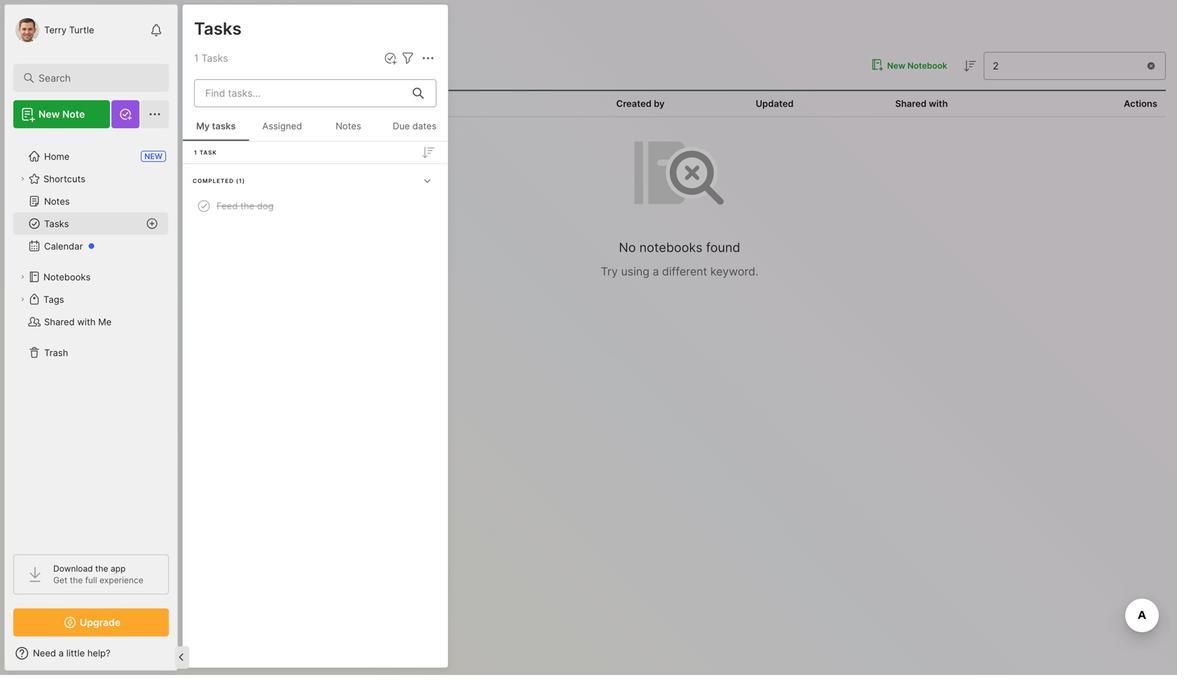 Task type: describe. For each thing, give the bounding box(es) containing it.
new
[[144, 152, 163, 161]]

trash link
[[13, 341, 168, 364]]

get
[[53, 575, 67, 585]]

1 vertical spatial tasks
[[202, 52, 228, 64]]

a inside notebooks 'element'
[[653, 265, 659, 278]]

tasks inside button
[[44, 218, 69, 229]]

more actions and view options image
[[420, 50, 437, 67]]

found
[[706, 240, 741, 255]]

with
[[77, 316, 96, 327]]

notes button
[[315, 113, 382, 141]]

(1)
[[236, 177, 245, 184]]

no
[[619, 240, 636, 255]]

my tasks button
[[183, 113, 249, 141]]

1 for 1 tasks
[[194, 52, 199, 64]]

task
[[200, 149, 217, 156]]

me
[[98, 316, 112, 327]]

note
[[62, 108, 85, 120]]

updated button
[[748, 91, 887, 116]]

my
[[196, 121, 210, 131]]

shared
[[896, 98, 927, 109]]

feed
[[217, 200, 238, 211]]

calendar button
[[13, 235, 168, 257]]

due dates
[[393, 121, 437, 131]]

need a little help?
[[33, 648, 110, 659]]

Find tasks… text field
[[197, 82, 404, 105]]

tasks
[[212, 121, 236, 131]]

new for new note
[[39, 108, 60, 120]]

created
[[617, 98, 652, 109]]

title button
[[193, 91, 608, 116]]

shortcuts
[[43, 173, 85, 184]]

feed the dog row group
[[183, 142, 448, 231]]

0 notebooks
[[193, 60, 251, 72]]

new task image
[[383, 51, 397, 65]]

dog
[[257, 200, 274, 211]]

notebooks link
[[13, 266, 168, 288]]

notebooks for 0
[[202, 60, 251, 72]]

notebook
[[908, 61, 948, 71]]

new notebook button
[[870, 57, 948, 74]]

feed the dog row
[[189, 193, 442, 219]]

click to collapse image
[[177, 649, 188, 666]]

new notebook
[[888, 61, 948, 71]]

my tasks
[[196, 121, 236, 131]]

turtle
[[69, 25, 94, 35]]

main element
[[0, 0, 182, 675]]

shortcuts button
[[13, 168, 168, 190]]

calendar
[[44, 241, 83, 251]]

keyword.
[[711, 265, 759, 278]]

new note
[[39, 108, 85, 120]]

tasks button
[[13, 212, 168, 235]]

download the app get the full experience
[[53, 564, 143, 585]]

upgrade button
[[13, 608, 169, 637]]

shared with me link
[[13, 311, 168, 333]]

using
[[621, 265, 650, 278]]

1 for 1 task
[[194, 149, 198, 156]]

updated
[[756, 98, 794, 109]]

filter tasks image
[[400, 50, 416, 67]]

home
[[44, 151, 70, 162]]

created by button
[[608, 91, 748, 116]]

try using a different keyword.
[[601, 265, 759, 278]]

full
[[85, 575, 97, 585]]

1 tasks
[[194, 52, 228, 64]]

Account field
[[13, 16, 94, 44]]



Task type: vqa. For each thing, say whether or not it's contained in the screenshot.
option
no



Task type: locate. For each thing, give the bounding box(es) containing it.
0 vertical spatial 1
[[194, 52, 199, 64]]

different
[[662, 265, 708, 278]]

0 horizontal spatial a
[[59, 648, 64, 659]]

the for feed
[[240, 200, 255, 211]]

try
[[601, 265, 618, 278]]

new left note
[[39, 108, 60, 120]]

notebooks
[[193, 18, 282, 38], [43, 271, 91, 282]]

notebooks for no
[[640, 240, 703, 255]]

1
[[194, 52, 199, 64], [194, 149, 198, 156]]

help?
[[87, 648, 110, 659]]

no notebooks found
[[619, 240, 741, 255]]

2 1 from the top
[[194, 149, 198, 156]]

actions
[[1124, 98, 1158, 109]]

1 inside the feed the dog row group
[[194, 149, 198, 156]]

created by
[[617, 98, 665, 109]]

need
[[33, 648, 56, 659]]

Filter tasks field
[[400, 50, 416, 67]]

the up "full"
[[95, 564, 108, 574]]

notes left due
[[336, 121, 361, 131]]

notebooks inside 'element'
[[193, 18, 282, 38]]

0 horizontal spatial new
[[39, 108, 60, 120]]

1 vertical spatial 1
[[194, 149, 198, 156]]

with
[[929, 98, 948, 109]]

new inside "button"
[[888, 61, 906, 71]]

0 vertical spatial notebooks
[[202, 60, 251, 72]]

the
[[240, 200, 255, 211], [95, 564, 108, 574], [70, 575, 83, 585]]

notes link
[[13, 190, 168, 212]]

expand notebooks image
[[18, 273, 27, 281]]

tags
[[43, 294, 64, 305]]

feed the dog 0 cell
[[217, 199, 274, 213]]

1 1 from the top
[[194, 52, 199, 64]]

collapse 01_completed image
[[421, 174, 435, 188]]

0 horizontal spatial notes
[[44, 196, 70, 207]]

the left dog
[[240, 200, 255, 211]]

notebooks up try using a different keyword.
[[640, 240, 703, 255]]

a
[[653, 265, 659, 278], [59, 648, 64, 659]]

tags button
[[13, 288, 168, 311]]

dates
[[413, 121, 437, 131]]

0 vertical spatial a
[[653, 265, 659, 278]]

1 horizontal spatial new
[[888, 61, 906, 71]]

notebooks element
[[182, 0, 1178, 675]]

More actions and view options field
[[416, 50, 437, 67]]

assigned
[[262, 121, 302, 131]]

1 horizontal spatial notebooks
[[193, 18, 282, 38]]

due dates button
[[382, 113, 448, 141]]

the inside cell
[[240, 200, 255, 211]]

0 vertical spatial tasks
[[194, 18, 242, 39]]

notes
[[336, 121, 361, 131], [44, 196, 70, 207]]

actions button
[[1027, 91, 1166, 116]]

1 horizontal spatial notes
[[336, 121, 361, 131]]

a left little
[[59, 648, 64, 659]]

1 vertical spatial the
[[95, 564, 108, 574]]

a inside "need a little help?" "field"
[[59, 648, 64, 659]]

1 vertical spatial notebooks
[[43, 271, 91, 282]]

1 vertical spatial new
[[39, 108, 60, 120]]

tasks up 1 tasks at left
[[194, 18, 242, 39]]

tree inside main element
[[5, 137, 177, 542]]

1 up my
[[194, 52, 199, 64]]

tree containing home
[[5, 137, 177, 542]]

by
[[654, 98, 665, 109]]

terry
[[44, 25, 67, 35]]

experience
[[100, 575, 143, 585]]

WHAT'S NEW field
[[5, 642, 177, 665]]

1 horizontal spatial the
[[95, 564, 108, 574]]

download
[[53, 564, 93, 574]]

trash
[[44, 347, 68, 358]]

1 left task
[[194, 149, 198, 156]]

notebooks inside tree
[[43, 271, 91, 282]]

2 vertical spatial tasks
[[44, 218, 69, 229]]

expand tags image
[[18, 295, 27, 304]]

notebooks right 0 on the top left
[[202, 60, 251, 72]]

1 horizontal spatial a
[[653, 265, 659, 278]]

0 vertical spatial notebooks
[[193, 18, 282, 38]]

2 horizontal spatial the
[[240, 200, 255, 211]]

app
[[111, 564, 126, 574]]

Sort options field
[[420, 144, 437, 161]]

shared with me
[[44, 316, 112, 327]]

upgrade
[[80, 617, 121, 628]]

tasks
[[194, 18, 242, 39], [202, 52, 228, 64], [44, 218, 69, 229]]

a right using
[[653, 265, 659, 278]]

little
[[66, 648, 85, 659]]

none search field inside main element
[[39, 69, 150, 86]]

0
[[193, 60, 200, 72]]

the for download
[[95, 564, 108, 574]]

None search field
[[39, 69, 150, 86]]

1 horizontal spatial notebooks
[[640, 240, 703, 255]]

0 vertical spatial notes
[[336, 121, 361, 131]]

new left "notebook"
[[888, 61, 906, 71]]

new
[[888, 61, 906, 71], [39, 108, 60, 120]]

feed the dog
[[217, 200, 274, 211]]

tree
[[5, 137, 177, 542]]

notes down shortcuts
[[44, 196, 70, 207]]

notebooks
[[202, 60, 251, 72], [640, 240, 703, 255]]

shared with button
[[887, 91, 1027, 116]]

1 vertical spatial notes
[[44, 196, 70, 207]]

notebooks up tags
[[43, 271, 91, 282]]

0 vertical spatial the
[[240, 200, 255, 211]]

shared with
[[896, 98, 948, 109]]

new inside main element
[[39, 108, 60, 120]]

1 vertical spatial a
[[59, 648, 64, 659]]

completed
[[193, 177, 234, 184]]

Search text field
[[39, 72, 150, 85]]

sort options image
[[420, 144, 437, 161]]

notes inside tree
[[44, 196, 70, 207]]

notes inside button
[[336, 121, 361, 131]]

due
[[393, 121, 410, 131]]

new for new notebook
[[888, 61, 906, 71]]

completed (1)
[[193, 177, 245, 184]]

tasks up the calendar on the top left
[[44, 218, 69, 229]]

terry turtle
[[44, 25, 94, 35]]

1 task
[[194, 149, 217, 156]]

Find Notebooks… text field
[[985, 54, 1138, 77]]

0 horizontal spatial notebooks
[[43, 271, 91, 282]]

1 vertical spatial notebooks
[[640, 240, 703, 255]]

0 horizontal spatial the
[[70, 575, 83, 585]]

0 vertical spatial new
[[888, 61, 906, 71]]

assigned button
[[249, 113, 315, 141]]

shared
[[44, 316, 75, 327]]

2 vertical spatial the
[[70, 575, 83, 585]]

tasks right 0 on the top left
[[202, 52, 228, 64]]

the down download
[[70, 575, 83, 585]]

title
[[202, 98, 222, 109]]

notebooks up 1 tasks at left
[[193, 18, 282, 38]]

0 horizontal spatial notebooks
[[202, 60, 251, 72]]



